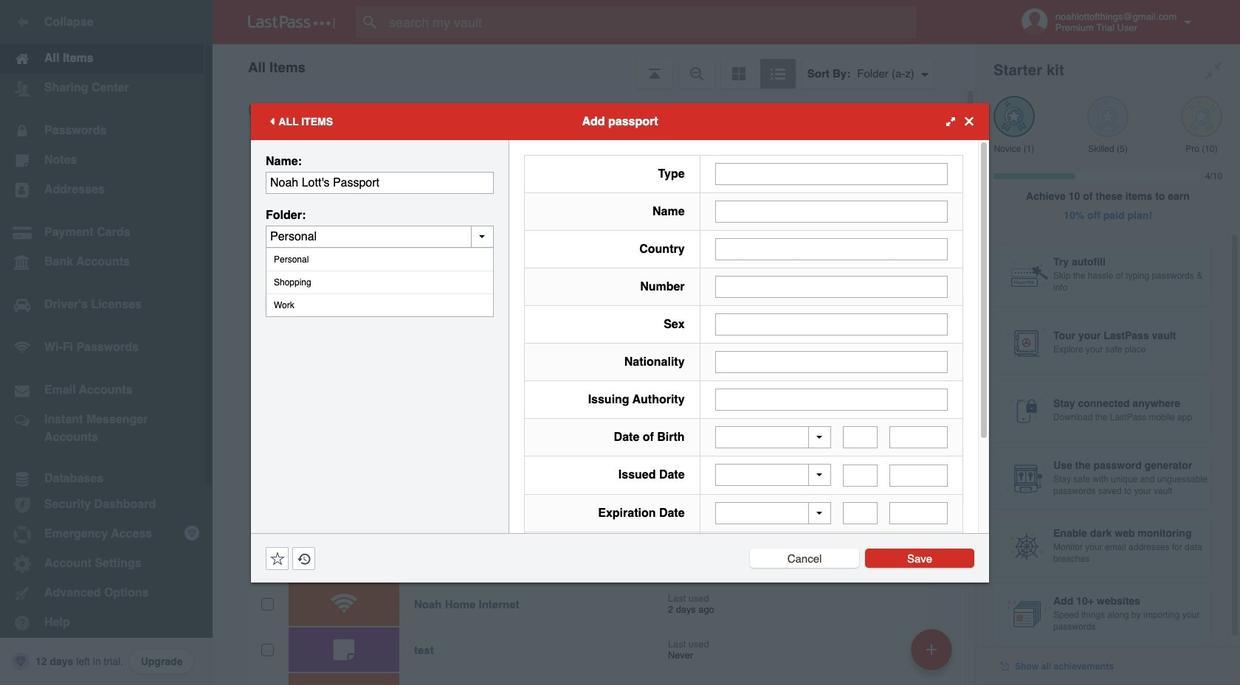 Task type: vqa. For each thing, say whether or not it's contained in the screenshot.
New item element on the right of the page
no



Task type: locate. For each thing, give the bounding box(es) containing it.
None text field
[[266, 172, 494, 194], [715, 200, 948, 223], [266, 226, 494, 248], [715, 238, 948, 260], [715, 313, 948, 336], [843, 427, 878, 449], [890, 427, 948, 449], [843, 465, 878, 487], [890, 465, 948, 487], [843, 503, 878, 525], [266, 172, 494, 194], [715, 200, 948, 223], [266, 226, 494, 248], [715, 238, 948, 260], [715, 313, 948, 336], [843, 427, 878, 449], [890, 427, 948, 449], [843, 465, 878, 487], [890, 465, 948, 487], [843, 503, 878, 525]]

vault options navigation
[[213, 44, 976, 89]]

dialog
[[251, 103, 989, 640]]

None text field
[[715, 163, 948, 185], [715, 276, 948, 298], [715, 351, 948, 373], [715, 389, 948, 411], [890, 503, 948, 525], [715, 163, 948, 185], [715, 276, 948, 298], [715, 351, 948, 373], [715, 389, 948, 411], [890, 503, 948, 525]]



Task type: describe. For each thing, give the bounding box(es) containing it.
new item navigation
[[906, 625, 961, 686]]

lastpass image
[[248, 16, 335, 29]]

search my vault text field
[[356, 6, 946, 38]]

Search search field
[[356, 6, 946, 38]]

new item image
[[927, 645, 937, 655]]

main navigation navigation
[[0, 0, 213, 686]]



